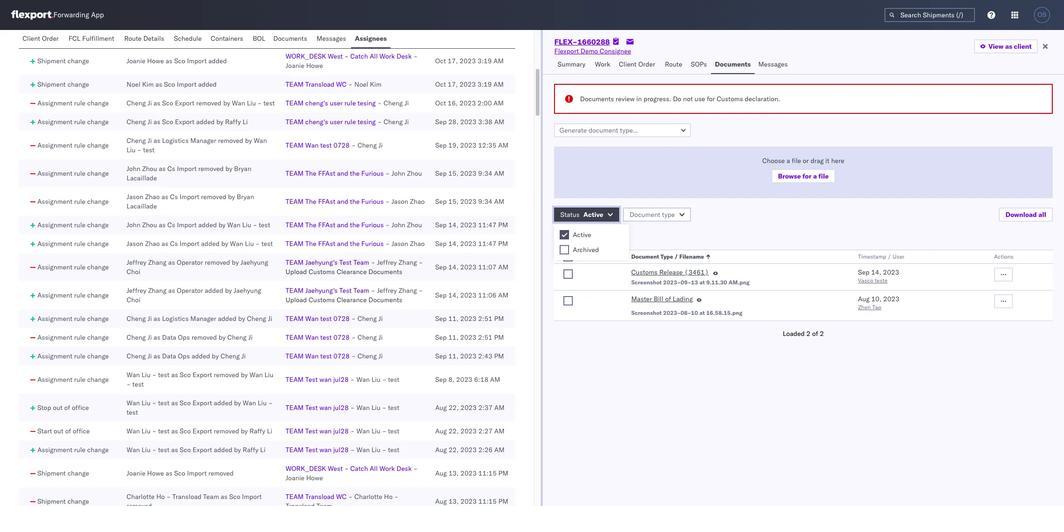 Task type: locate. For each thing, give the bounding box(es) containing it.
all down assignees button
[[370, 52, 378, 61]]

as inside cheng ji as logistics manager removed by wan liu - test
[[154, 137, 161, 145]]

1 and from the top
[[337, 169, 349, 178]]

0 vertical spatial 2:51
[[479, 315, 493, 323]]

lacaillade
[[127, 174, 157, 182], [127, 202, 157, 211]]

08-
[[681, 310, 692, 317]]

west inside work_desk west - catch all work desk - nicholas pezza
[[328, 24, 343, 32]]

7 assignment from the top
[[37, 240, 72, 248]]

cs
[[167, 165, 175, 173], [170, 193, 178, 201], [167, 221, 175, 229], [170, 240, 178, 248]]

sep 14, 2023 11:47 pm
[[436, 221, 508, 229], [436, 240, 508, 248]]

ji
[[148, 99, 152, 107], [405, 99, 409, 107], [148, 118, 152, 126], [405, 118, 409, 126], [148, 137, 152, 145], [379, 141, 383, 150], [148, 315, 152, 323], [268, 315, 272, 323], [379, 315, 383, 323], [148, 334, 152, 342], [248, 334, 253, 342], [379, 334, 383, 342], [148, 352, 152, 361], [242, 352, 246, 361], [379, 352, 383, 361]]

1 horizontal spatial documents button
[[712, 56, 755, 74]]

charlotte ho - transload team as sco import removed
[[127, 493, 262, 507]]

client down consignee
[[619, 60, 637, 68]]

export down 'cheng ji as data ops added by cheng ji'
[[193, 371, 212, 380]]

import inside charlotte ho - transload team as sco import removed
[[242, 493, 262, 502]]

cs for jason zhao as cs import removed by bryan lacaillade
[[170, 193, 178, 201]]

charlotte
[[127, 493, 155, 502], [355, 493, 383, 502]]

11 assignment rule change from the top
[[37, 334, 109, 342]]

0 vertical spatial wc
[[336, 80, 347, 89]]

of right start
[[65, 427, 71, 436]]

a down drag
[[814, 172, 818, 181]]

1 ho from the left
[[156, 493, 165, 502]]

2 screenshot from the top
[[632, 310, 662, 317]]

14, for john zhou as cs import added by wan liu - test
[[449, 221, 459, 229]]

12 assignment rule change from the top
[[37, 352, 109, 361]]

4 and from the top
[[337, 240, 349, 248]]

logistics down cheng ji as sco export added by raffy li
[[162, 137, 189, 145]]

2 team jaehyung's test team - jeffrey zhang - upload customs clearance documents from the top
[[286, 287, 423, 304]]

team inside charlotte ho - transload team as sco import removed
[[203, 493, 219, 502]]

0 vertical spatial out
[[53, 404, 63, 412]]

2 team the ffast and the furious - john zhou from the top
[[286, 221, 422, 229]]

2:27
[[479, 427, 493, 436]]

as inside wan liu - test as sco export added by wan liu - test
[[171, 399, 178, 408]]

0 vertical spatial data
[[162, 334, 176, 342]]

2 shipment change from the top
[[37, 57, 89, 65]]

0 vertical spatial screenshot
[[632, 279, 662, 286]]

2 shipment from the top
[[37, 57, 66, 65]]

1 vertical spatial at
[[700, 310, 705, 317]]

0 horizontal spatial client order button
[[19, 30, 65, 48]]

0 vertical spatial messages button
[[313, 30, 351, 48]]

lacaillade inside jason zhao as cs import removed by bryan lacaillade
[[127, 202, 157, 211]]

2:51 up the 2:43
[[479, 334, 493, 342]]

team wan test 0728 - cheng ji for cheng ji as logistics manager added by cheng ji
[[286, 315, 383, 323]]

1 vertical spatial messages
[[759, 60, 788, 68]]

4 team wan test 0728 - cheng ji from the top
[[286, 352, 383, 361]]

actions
[[995, 253, 1014, 260]]

1 2023- from the top
[[664, 279, 681, 286]]

2 team wan test 0728 - cheng ji from the top
[[286, 315, 383, 323]]

2 assignment from the top
[[37, 118, 72, 126]]

15 team from the top
[[286, 404, 304, 412]]

2 team from the top
[[286, 99, 304, 107]]

assignment for cheng ji as logistics manager added by cheng ji
[[37, 315, 72, 323]]

import inside john zhou as cs import removed by bryan lacaillade
[[177, 165, 197, 173]]

zhao inside jason zhao as cs import removed by bryan lacaillade
[[145, 193, 160, 201]]

11, for cheng ji as logistics manager added by cheng ji
[[449, 315, 459, 323]]

messages button left assignees at the left top of page
[[313, 30, 351, 48]]

export inside wan liu - test as sco export removed by wan liu - test
[[193, 371, 212, 380]]

0 vertical spatial jaehyung
[[241, 258, 268, 267]]

0 horizontal spatial client order
[[23, 34, 59, 43]]

2 for ∙
[[607, 232, 611, 240]]

ho for charlotte ho - transload team
[[384, 493, 393, 502]]

2023 for nicholas pezza as logistics manager added
[[460, 29, 476, 37]]

charlotte inside charlotte ho - transload team as sco import removed
[[127, 493, 155, 502]]

sep 11, 2023 2:51 pm down 'sep 14, 2023 11:06 am'
[[436, 315, 504, 323]]

removed
[[196, 99, 222, 107], [218, 137, 243, 145], [198, 165, 224, 173], [201, 193, 227, 201], [205, 258, 230, 267], [192, 334, 217, 342], [214, 371, 239, 380], [214, 427, 239, 436], [209, 470, 234, 478], [127, 502, 152, 507]]

team
[[286, 80, 304, 89], [286, 99, 304, 107], [286, 118, 304, 126], [286, 141, 304, 150], [286, 169, 304, 178], [286, 198, 304, 206], [286, 221, 304, 229], [286, 240, 304, 248], [286, 258, 304, 267], [286, 287, 304, 295], [286, 315, 304, 323], [286, 334, 304, 342], [286, 352, 304, 361], [286, 376, 304, 384], [286, 404, 304, 412], [286, 427, 304, 436], [286, 446, 304, 455], [286, 493, 304, 502]]

work_desk for joanie howe as sco import removed
[[286, 465, 326, 473]]

1 cheng's from the top
[[306, 99, 328, 107]]

1 lacaillade from the top
[[127, 174, 157, 182]]

19,
[[449, 141, 459, 150]]

nicholas right bol button
[[286, 33, 312, 42]]

at right 10
[[700, 310, 705, 317]]

10 assignment rule change from the top
[[37, 315, 109, 323]]

added inside wan liu - test as sco export added by wan liu - test
[[214, 399, 233, 408]]

4 shipment from the top
[[37, 470, 66, 478]]

catch up assignees at the left top of page
[[351, 24, 368, 32]]

1 vertical spatial 11,
[[449, 334, 459, 342]]

howe up team transload wc - noel kim
[[306, 61, 323, 70]]

master bill of lading link
[[632, 295, 693, 306]]

1 vertical spatial user
[[330, 118, 343, 126]]

import inside jason zhao as cs import removed by bryan lacaillade
[[180, 193, 199, 201]]

aug 22, 2023 2:26 am
[[436, 446, 505, 455]]

22, down 8,
[[449, 404, 459, 412]]

operator down jason zhao as cs import added by wan liu - test
[[177, 258, 203, 267]]

furious for john zhou as cs import added by wan liu - test
[[362, 221, 384, 229]]

choi
[[127, 268, 140, 276], [127, 296, 140, 304]]

order left fcl
[[42, 34, 59, 43]]

work_desk for joanie howe as sco import added
[[286, 52, 326, 61]]

shipment change
[[37, 29, 89, 37], [37, 57, 89, 65], [37, 80, 89, 89], [37, 470, 89, 478], [37, 498, 89, 506]]

11, up 8,
[[449, 352, 459, 361]]

1 all from the top
[[370, 24, 378, 32]]

2023- down master bill of lading link
[[664, 310, 681, 317]]

0 vertical spatial team the ffast and the furious - john zhou
[[286, 169, 422, 178]]

work_desk inside work_desk west - catch all work desk - nicholas pezza
[[286, 24, 326, 32]]

11 assignment from the top
[[37, 334, 72, 342]]

nicholas right fulfillment
[[127, 29, 153, 37]]

rule for cheng ji as logistics manager added by cheng ji
[[74, 315, 86, 323]]

assignment rule change for john zhou as cs import removed by bryan lacaillade
[[37, 169, 109, 178]]

tao
[[873, 304, 882, 311]]

1 vertical spatial tesing
[[358, 118, 376, 126]]

as inside jeffrey zhang as operator removed by jaehyung choi
[[168, 258, 175, 267]]

14 assignment from the top
[[37, 446, 72, 455]]

11:47 for jason zhao
[[479, 240, 497, 248]]

details
[[143, 34, 164, 43]]

messages button up declaration.
[[755, 56, 793, 74]]

0 vertical spatial 22,
[[449, 404, 459, 412]]

oct for work_desk west - catch all work desk - joanie howe
[[436, 57, 446, 65]]

liu inside cheng ji as logistics manager removed by wan liu - test
[[127, 146, 136, 154]]

22, for aug 22, 2023 2:27 am
[[449, 427, 459, 436]]

None checkbox
[[560, 245, 570, 255], [564, 252, 573, 262], [564, 270, 573, 279], [560, 245, 570, 255], [564, 252, 573, 262], [564, 270, 573, 279]]

1 vertical spatial screenshot
[[632, 310, 662, 317]]

/ right type
[[675, 253, 679, 260]]

2 furious from the top
[[362, 198, 384, 206]]

0 vertical spatial work_desk
[[286, 24, 326, 32]]

export down wan liu - test as sco export removed by wan liu - test
[[193, 399, 212, 408]]

data down cheng ji as data ops removed by cheng ji
[[162, 352, 176, 361]]

2 lacaillade from the top
[[127, 202, 157, 211]]

data
[[162, 334, 176, 342], [162, 352, 176, 361]]

1 vertical spatial upload
[[286, 296, 307, 304]]

charlotte ho - transload team
[[286, 493, 399, 507]]

os button
[[1032, 4, 1054, 26]]

0 horizontal spatial documents button
[[270, 30, 313, 48]]

export up cheng ji as sco export added by raffy li
[[175, 99, 195, 107]]

wan
[[320, 376, 332, 384], [320, 404, 332, 412], [320, 427, 332, 436], [320, 446, 332, 455]]

containers
[[211, 34, 243, 43]]

work inside work_desk west - catch all work desk - nicholas pezza
[[380, 24, 395, 32]]

15,
[[449, 169, 459, 178], [449, 198, 459, 206]]

sep 11, 2023 2:51 pm up sep 11, 2023 2:43 pm
[[436, 334, 504, 342]]

bol
[[253, 34, 266, 43]]

client order button
[[19, 30, 65, 48], [616, 56, 662, 74]]

1 user from the top
[[330, 99, 343, 107]]

am for wan liu - test as sco export added by raffy li
[[495, 446, 505, 455]]

transload
[[306, 80, 335, 89], [172, 493, 202, 502], [306, 493, 335, 502], [286, 502, 315, 507]]

2 vertical spatial 22,
[[449, 446, 459, 455]]

team transload wc - noel kim
[[286, 80, 382, 89]]

14, for jeffrey zhang as operator removed by jaehyung choi
[[449, 263, 459, 272]]

fcl fulfillment button
[[65, 30, 121, 48]]

cheng ji as sco export removed by wan liu - test
[[127, 99, 275, 107]]

2023- down release
[[664, 279, 681, 286]]

1 vertical spatial team jaehyung's test team - jeffrey zhang - upload customs clearance documents
[[286, 287, 423, 304]]

export down cheng ji as sco export removed by wan liu - test
[[175, 118, 195, 126]]

document for document type
[[630, 211, 661, 219]]

file down it
[[819, 172, 829, 181]]

client order button down consignee
[[616, 56, 662, 74]]

added inside jeffrey zhang as operator added by jaehyung choi
[[205, 287, 223, 295]]

2 vertical spatial catch
[[351, 465, 368, 473]]

cs down cheng ji as logistics manager removed by wan liu - test
[[167, 165, 175, 173]]

1 vertical spatial choi
[[127, 296, 140, 304]]

2 catch from the top
[[351, 52, 368, 61]]

3 oct from the top
[[436, 80, 446, 89]]

ffast for john zhou as cs import removed by bryan lacaillade
[[318, 169, 336, 178]]

1 at from the top
[[700, 279, 705, 286]]

5 team from the top
[[286, 169, 304, 178]]

of right loaded
[[813, 330, 819, 338]]

assignment for cheng ji as data ops added by cheng ji
[[37, 352, 72, 361]]

download all
[[1006, 211, 1047, 219]]

22, up aug 22, 2023 2:26 am
[[449, 427, 459, 436]]

0 vertical spatial team the ffast and the furious - jason zhao
[[286, 198, 425, 206]]

0 vertical spatial user
[[330, 99, 343, 107]]

2023 for jeffrey zhang as operator added by jaehyung choi
[[461, 291, 477, 300]]

oct 16, 2023 2:00 am
[[436, 99, 504, 107]]

2 ffast from the top
[[318, 198, 336, 206]]

2:51
[[479, 315, 493, 323], [479, 334, 493, 342]]

4 jul28 from the top
[[334, 446, 349, 455]]

cheng ji as data ops added by cheng ji
[[127, 352, 246, 361]]

1 sep 15, 2023 9:34 am from the top
[[436, 169, 505, 178]]

start
[[37, 427, 52, 436]]

order left route button
[[639, 60, 656, 68]]

1 vertical spatial work_desk west - catch all work desk - joanie howe
[[286, 465, 418, 483]]

client order button down flexport. image
[[19, 30, 65, 48]]

1 vertical spatial work_desk
[[286, 52, 326, 61]]

1 vertical spatial 17,
[[448, 57, 458, 65]]

1 3:19 from the top
[[478, 29, 492, 37]]

1 vertical spatial li
[[267, 427, 273, 436]]

active up archived
[[573, 231, 592, 239]]

office down stop out of office
[[73, 427, 90, 436]]

0 vertical spatial aug 13, 2023 11:15 pm
[[436, 470, 509, 478]]

jeffrey inside jeffrey zhang as operator added by jaehyung choi
[[127, 287, 147, 295]]

0 vertical spatial 11:47
[[479, 221, 497, 229]]

team for cheng ji as sco export added by raffy li
[[286, 118, 304, 126]]

timestamp / user button
[[857, 251, 976, 261]]

1 vertical spatial route
[[665, 60, 683, 68]]

12 team from the top
[[286, 334, 304, 342]]

22, down aug 22, 2023 2:27 am
[[449, 446, 459, 455]]

3 furious from the top
[[362, 221, 384, 229]]

choi inside jeffrey zhang as operator added by jaehyung choi
[[127, 296, 140, 304]]

3 desk from the top
[[397, 465, 412, 473]]

nicholas inside work_desk west - catch all work desk - nicholas pezza
[[286, 33, 312, 42]]

1 vertical spatial cheng's
[[306, 118, 328, 126]]

/ left the user
[[888, 253, 892, 260]]

active up 'files'
[[584, 211, 604, 219]]

0 vertical spatial messages
[[317, 34, 346, 43]]

sep 11, 2023 2:51 pm
[[436, 315, 504, 323], [436, 334, 504, 342]]

wan liu - test as sco export removed by raffy li
[[127, 427, 273, 436]]

manager
[[210, 29, 236, 37], [190, 137, 216, 145], [190, 315, 216, 323]]

shipment change for joanie howe as sco import removed
[[37, 470, 89, 478]]

jeffrey
[[127, 258, 147, 267], [377, 258, 397, 267], [127, 287, 147, 295], [377, 287, 397, 295]]

import for john zhou as cs import added by wan liu - test
[[177, 221, 197, 229]]

4 furious from the top
[[362, 240, 384, 248]]

1 choi from the top
[[127, 268, 140, 276]]

test for wan liu - test as sco export removed by raffy li
[[306, 427, 318, 436]]

logistics up cheng ji as data ops removed by cheng ji
[[162, 315, 189, 323]]

assignment rule change for john zhou as cs import added by wan liu - test
[[37, 221, 109, 229]]

documents button right 'sops'
[[712, 56, 755, 74]]

manager inside cheng ji as logistics manager removed by wan liu - test
[[190, 137, 216, 145]]

11, for cheng ji as data ops removed by cheng ji
[[449, 334, 459, 342]]

cs down jason zhao as cs import removed by bryan lacaillade
[[167, 221, 175, 229]]

1 vertical spatial out
[[54, 427, 63, 436]]

manager up cheng ji as data ops removed by cheng ji
[[190, 315, 216, 323]]

ho for charlotte ho - transload team as sco import removed
[[156, 493, 165, 502]]

1 operator from the top
[[177, 258, 203, 267]]

1 vertical spatial all
[[370, 52, 378, 61]]

shipment change for charlotte ho - transload team as sco import removed
[[37, 498, 89, 506]]

bryan inside jason zhao as cs import removed by bryan lacaillade
[[237, 193, 254, 201]]

0 vertical spatial at
[[700, 279, 705, 286]]

sep 19, 2023 12:35 am
[[436, 141, 509, 150]]

0 vertical spatial route
[[124, 34, 142, 43]]

1 0728 from the top
[[334, 141, 350, 150]]

route left 'sops'
[[665, 60, 683, 68]]

noel
[[127, 80, 141, 89], [355, 80, 369, 89]]

by inside jason zhao as cs import removed by bryan lacaillade
[[228, 193, 235, 201]]

import for john zhou as cs import removed by bryan lacaillade
[[177, 165, 197, 173]]

0 horizontal spatial route
[[124, 34, 142, 43]]

0 vertical spatial all
[[370, 24, 378, 32]]

2 vertical spatial 3:19
[[478, 80, 492, 89]]

demo
[[581, 47, 598, 55]]

0 vertical spatial file
[[792, 157, 802, 165]]

1 horizontal spatial nicholas
[[286, 33, 312, 42]]

of right stop
[[64, 404, 70, 412]]

2 assignment rule change from the top
[[37, 118, 109, 126]]

added for joanie howe as sco import added
[[209, 57, 227, 65]]

09-
[[681, 279, 692, 286]]

team the ffast and the furious - jason zhao for sep 14, 2023 11:47 pm
[[286, 240, 425, 248]]

2023 for wan liu - test as sco export removed by wan liu - test
[[457, 376, 473, 384]]

documents button
[[270, 30, 313, 48], [712, 56, 755, 74]]

team jaehyung's test team - jeffrey zhang - upload customs clearance documents
[[286, 258, 423, 276], [286, 287, 423, 304]]

5 assignment rule change from the top
[[37, 198, 109, 206]]

zhou
[[142, 165, 157, 173], [407, 169, 422, 178], [142, 221, 157, 229], [407, 221, 422, 229]]

export for wan liu - test as sco export removed by wan liu - test
[[193, 371, 212, 380]]

work_desk west - catch all work desk - joanie howe up charlotte ho - transload team
[[286, 465, 418, 483]]

ho inside charlotte ho - transload team as sco import removed
[[156, 493, 165, 502]]

progress.
[[644, 95, 672, 103]]

1 team from the top
[[286, 80, 304, 89]]

logistics left containers
[[182, 29, 208, 37]]

the for jason zhao as cs import added by wan liu - test
[[350, 240, 360, 248]]

0 vertical spatial desk
[[397, 24, 412, 32]]

1 horizontal spatial noel
[[355, 80, 369, 89]]

2 team the ffast and the furious - jason zhao from the top
[[286, 240, 425, 248]]

0 horizontal spatial file
[[792, 157, 802, 165]]

13,
[[449, 470, 459, 478], [449, 498, 459, 506]]

14,
[[449, 221, 459, 229], [449, 240, 459, 248], [449, 263, 459, 272], [872, 268, 882, 277], [449, 291, 459, 300]]

it
[[826, 157, 830, 165]]

assignment for jason zhao as cs import removed by bryan lacaillade
[[37, 198, 72, 206]]

1 horizontal spatial route
[[665, 60, 683, 68]]

route inside button
[[124, 34, 142, 43]]

change for jason zhao as cs import removed by bryan lacaillade
[[87, 198, 109, 206]]

of right bill
[[666, 295, 672, 304]]

2023 for cheng ji as logistics manager added by cheng ji
[[461, 315, 477, 323]]

2 vertical spatial manager
[[190, 315, 216, 323]]

all up charlotte ho - transload team
[[370, 465, 378, 473]]

by
[[223, 99, 230, 107], [217, 118, 224, 126], [245, 137, 252, 145], [226, 165, 233, 173], [228, 193, 235, 201], [219, 221, 226, 229], [221, 240, 228, 248], [232, 258, 239, 267], [225, 287, 232, 295], [238, 315, 245, 323], [219, 334, 226, 342], [212, 352, 219, 361], [241, 371, 248, 380], [234, 399, 241, 408], [241, 427, 248, 436], [234, 446, 241, 455]]

1 vertical spatial 13,
[[449, 498, 459, 506]]

3 and from the top
[[337, 221, 349, 229]]

change for cheng ji as sco export removed by wan liu - test
[[87, 99, 109, 107]]

desk
[[397, 24, 412, 32], [397, 52, 412, 61], [397, 465, 412, 473]]

1 vertical spatial bryan
[[237, 193, 254, 201]]

as inside jeffrey zhang as operator added by jaehyung choi
[[168, 287, 175, 295]]

1 vertical spatial sep 15, 2023 9:34 am
[[436, 198, 505, 206]]

pezza
[[155, 29, 172, 37], [314, 33, 331, 42]]

client order down flexport. image
[[23, 34, 59, 43]]

catch down assignees button
[[351, 52, 368, 61]]

2 horizontal spatial 2
[[820, 330, 825, 338]]

transload inside charlotte ho - transload team
[[286, 502, 315, 507]]

sep 11, 2023 2:51 pm for cheng ji as data ops removed by cheng ji
[[436, 334, 504, 342]]

2 vertical spatial raffy
[[243, 446, 259, 455]]

added for noel kim as sco import added
[[198, 80, 217, 89]]

all up assignees at the left top of page
[[370, 24, 378, 32]]

1 oct from the top
[[436, 29, 446, 37]]

0 vertical spatial logistics
[[182, 29, 208, 37]]

out right start
[[54, 427, 63, 436]]

team the ffast and the furious - john zhou
[[286, 169, 422, 178], [286, 221, 422, 229]]

all inside work_desk west - catch all work desk - nicholas pezza
[[370, 24, 378, 32]]

sep for jason zhao as cs import removed by bryan lacaillade
[[436, 198, 447, 206]]

2 vertical spatial logistics
[[162, 315, 189, 323]]

team cheng's user rule tesing - cheng ji
[[286, 99, 409, 107], [286, 118, 409, 126]]

1 horizontal spatial li
[[260, 446, 266, 455]]

2 0728 from the top
[[334, 315, 350, 323]]

a right 'choose'
[[787, 157, 791, 165]]

5 shipment change from the top
[[37, 498, 89, 506]]

1 vertical spatial 2023-
[[664, 310, 681, 317]]

screenshot down master
[[632, 310, 662, 317]]

ffast
[[318, 169, 336, 178], [318, 198, 336, 206], [318, 221, 336, 229], [318, 240, 336, 248]]

4 assignment from the top
[[37, 169, 72, 178]]

assignment for cheng ji as sco export removed by wan liu - test
[[37, 99, 72, 107]]

0 vertical spatial cheng's
[[306, 99, 328, 107]]

17 team from the top
[[286, 446, 304, 455]]

1 horizontal spatial order
[[639, 60, 656, 68]]

for
[[707, 95, 716, 103], [803, 172, 812, 181]]

1 vertical spatial data
[[162, 352, 176, 361]]

2 wc from the top
[[336, 493, 347, 502]]

bryan
[[234, 165, 252, 173], [237, 193, 254, 201]]

1 vertical spatial a
[[814, 172, 818, 181]]

1 horizontal spatial ho
[[384, 493, 393, 502]]

3 3:19 from the top
[[478, 80, 492, 89]]

active
[[584, 211, 604, 219], [573, 231, 592, 239]]

cs inside john zhou as cs import removed by bryan lacaillade
[[167, 165, 175, 173]]

as for cheng ji as logistics manager removed by wan liu - test
[[154, 137, 161, 145]]

upload for jeffrey zhang as operator removed by jaehyung choi
[[286, 268, 307, 276]]

1 oct 17, 2023 3:19 am from the top
[[436, 29, 504, 37]]

assignment for cheng ji as data ops removed by cheng ji
[[37, 334, 72, 342]]

kim down joanie howe as sco import added
[[142, 80, 154, 89]]

1 vertical spatial oct 17, 2023 3:19 am
[[436, 57, 504, 65]]

12:35
[[479, 141, 497, 150]]

assignment rule change for jeffrey zhang as operator added by jaehyung choi
[[37, 291, 109, 300]]

1 horizontal spatial 2
[[807, 330, 811, 338]]

3 shipment change from the top
[[37, 80, 89, 89]]

howe up team transload wc -
[[306, 474, 323, 483]]

1 team test wan jul28 - wan liu - test from the top
[[286, 376, 400, 384]]

11, down 'sep 14, 2023 11:06 am'
[[449, 315, 459, 323]]

file left or
[[792, 157, 802, 165]]

catch up charlotte ho - transload team
[[351, 465, 368, 473]]

1 furious from the top
[[362, 169, 384, 178]]

0 vertical spatial order
[[42, 34, 59, 43]]

0 vertical spatial 13,
[[449, 470, 459, 478]]

nicholas
[[127, 29, 153, 37], [286, 33, 312, 42]]

charlotte inside charlotte ho - transload team
[[355, 493, 383, 502]]

ffast for jason zhao as cs import added by wan liu - test
[[318, 240, 336, 248]]

1 team the ffast and the furious - jason zhao from the top
[[286, 198, 425, 206]]

0 horizontal spatial kim
[[142, 80, 154, 89]]

1 vertical spatial sep 14, 2023 11:47 pm
[[436, 240, 508, 248]]

data for removed
[[162, 334, 176, 342]]

screenshot up master
[[632, 279, 662, 286]]

2:51 down 11:06
[[479, 315, 493, 323]]

1 team wan test 0728 - cheng ji from the top
[[286, 141, 383, 150]]

3 work_desk from the top
[[286, 465, 326, 473]]

zhou inside john zhou as cs import removed by bryan lacaillade
[[142, 165, 157, 173]]

sep 15, 2023 9:34 am
[[436, 169, 505, 178], [436, 198, 505, 206]]

2 oct 17, 2023 3:19 am from the top
[[436, 57, 504, 65]]

operator inside jeffrey zhang as operator removed by jaehyung choi
[[177, 258, 203, 267]]

11, up sep 11, 2023 2:43 pm
[[449, 334, 459, 342]]

zhang inside jeffrey zhang as operator removed by jaehyung choi
[[148, 258, 167, 267]]

cs inside jason zhao as cs import removed by bryan lacaillade
[[170, 193, 178, 201]]

work for joanie howe as sco import added
[[380, 52, 395, 61]]

1 west from the top
[[328, 24, 343, 32]]

route left details
[[124, 34, 142, 43]]

3 jul28 from the top
[[334, 427, 349, 436]]

2 vertical spatial oct 17, 2023 3:19 am
[[436, 80, 504, 89]]

assignees button
[[351, 30, 391, 48]]

0 vertical spatial 2023-
[[664, 279, 681, 286]]

14 team from the top
[[286, 376, 304, 384]]

manager right the schedule button
[[210, 29, 236, 37]]

1 assignment rule change from the top
[[37, 99, 109, 107]]

change for john zhou as cs import removed by bryan lacaillade
[[87, 169, 109, 178]]

2 choi from the top
[[127, 296, 140, 304]]

jaehyung for jeffrey zhang as operator added by jaehyung choi
[[234, 287, 261, 295]]

3 22, from the top
[[449, 446, 459, 455]]

fulfillment
[[82, 34, 114, 43]]

1 vertical spatial 11:47
[[479, 240, 497, 248]]

flexport demo consignee
[[555, 47, 632, 55]]

jaehyung inside jeffrey zhang as operator added by jaehyung choi
[[234, 287, 261, 295]]

0 horizontal spatial messages
[[317, 34, 346, 43]]

9:34 for john zhou
[[479, 169, 493, 178]]

start out of office
[[37, 427, 90, 436]]

catch inside work_desk west - catch all work desk - nicholas pezza
[[351, 24, 368, 32]]

export down wan liu - test as sco export removed by raffy li
[[193, 446, 212, 455]]

0 horizontal spatial messages button
[[313, 30, 351, 48]]

status
[[561, 211, 580, 219]]

2 3:19 from the top
[[478, 57, 492, 65]]

choi for jeffrey zhang as operator added by jaehyung choi
[[127, 296, 140, 304]]

timestamp / user
[[859, 253, 905, 260]]

0 vertical spatial 9:34
[[479, 169, 493, 178]]

as for jason zhao as cs import added by wan liu - test
[[162, 240, 168, 248]]

team for wan liu - test as sco export removed by wan liu - test
[[286, 376, 304, 384]]

wan
[[232, 99, 245, 107], [254, 137, 267, 145], [306, 141, 319, 150], [227, 221, 241, 229], [230, 240, 243, 248], [306, 315, 319, 323], [306, 334, 319, 342], [306, 352, 319, 361], [127, 371, 140, 380], [250, 371, 263, 380], [357, 376, 370, 384], [127, 399, 140, 408], [243, 399, 256, 408], [357, 404, 370, 412], [127, 427, 140, 436], [357, 427, 370, 436], [127, 446, 140, 455], [357, 446, 370, 455]]

west up team transload wc - noel kim
[[328, 52, 343, 61]]

logistics inside cheng ji as logistics manager removed by wan liu - test
[[162, 137, 189, 145]]

2 11:15 from the top
[[479, 498, 497, 506]]

as inside john zhou as cs import removed by bryan lacaillade
[[159, 165, 166, 173]]

0 vertical spatial 3:19
[[478, 29, 492, 37]]

out right stop
[[53, 404, 63, 412]]

office up start out of office
[[72, 404, 89, 412]]

by inside cheng ji as logistics manager removed by wan liu - test
[[245, 137, 252, 145]]

3 the from the top
[[306, 221, 317, 229]]

1 vertical spatial client
[[619, 60, 637, 68]]

shipment change for noel kim as sco import added
[[37, 80, 89, 89]]

work_desk west - catch all work desk - joanie howe down work_desk west - catch all work desk - nicholas pezza
[[286, 52, 418, 70]]

- inside charlotte ho - transload team as sco import removed
[[167, 493, 171, 502]]

zhang
[[148, 258, 167, 267], [399, 258, 417, 267], [148, 287, 167, 295], [399, 287, 417, 295]]

cs down john zhou as cs import added by wan liu - test at the top left of the page
[[170, 240, 178, 248]]

0 vertical spatial li
[[243, 118, 248, 126]]

10 team from the top
[[286, 287, 304, 295]]

team test wan jul28 - wan liu - test for wan liu - test as sco export removed by raffy li
[[286, 427, 400, 436]]

1 horizontal spatial messages button
[[755, 56, 793, 74]]

2 tesing from the top
[[358, 118, 376, 126]]

logistics
[[182, 29, 208, 37], [162, 137, 189, 145], [162, 315, 189, 323]]

client order down consignee
[[619, 60, 656, 68]]

ho inside charlotte ho - transload team
[[384, 493, 393, 502]]

user for cheng ji as sco export removed by wan liu - test
[[330, 99, 343, 107]]

1 vertical spatial 22,
[[449, 427, 459, 436]]

west up charlotte ho - transload team
[[328, 465, 343, 473]]

do
[[674, 95, 682, 103]]

noel down route details button
[[127, 80, 141, 89]]

1 team cheng's user rule tesing - cheng ji from the top
[[286, 99, 409, 107]]

1 assignment from the top
[[37, 99, 72, 107]]

test inside cheng ji as logistics manager removed by wan liu - test
[[143, 146, 155, 154]]

operator inside jeffrey zhang as operator added by jaehyung choi
[[177, 287, 203, 295]]

0728 for cheng ji as logistics manager removed by wan liu - test
[[334, 141, 350, 150]]

choi inside jeffrey zhang as operator removed by jaehyung choi
[[127, 268, 140, 276]]

noel down assignees button
[[355, 80, 369, 89]]

aug 13, 2023 11:15 pm
[[436, 470, 509, 478], [436, 498, 509, 506]]

cs down john zhou as cs import removed by bryan lacaillade
[[170, 193, 178, 201]]

1 vertical spatial clearance
[[337, 296, 367, 304]]

1 horizontal spatial client
[[619, 60, 637, 68]]

messages left assignees at the left top of page
[[317, 34, 346, 43]]

/
[[675, 253, 679, 260], [888, 253, 892, 260]]

work for joanie howe as sco import removed
[[380, 465, 395, 473]]

fcl
[[69, 34, 81, 43]]

2 charlotte from the left
[[355, 493, 383, 502]]

1 horizontal spatial for
[[803, 172, 812, 181]]

2023 for cheng ji as data ops added by cheng ji
[[461, 352, 477, 361]]

3 ffast from the top
[[318, 221, 336, 229]]

1 upload from the top
[[286, 268, 307, 276]]

rule for cheng ji as logistics manager removed by wan liu - test
[[74, 141, 86, 150]]

oct
[[436, 29, 446, 37], [436, 57, 446, 65], [436, 80, 446, 89], [436, 99, 446, 107]]

4 0728 from the top
[[334, 352, 350, 361]]

0 vertical spatial office
[[72, 404, 89, 412]]

as
[[173, 29, 180, 37], [1006, 42, 1013, 51], [166, 57, 173, 65], [156, 80, 162, 89], [154, 99, 161, 107], [154, 118, 161, 126], [154, 137, 161, 145], [159, 165, 166, 173], [162, 193, 168, 201], [159, 221, 166, 229], [162, 240, 168, 248], [168, 258, 175, 267], [168, 287, 175, 295], [154, 315, 161, 323], [154, 334, 161, 342], [154, 352, 161, 361], [171, 371, 178, 380], [171, 399, 178, 408], [171, 427, 178, 436], [171, 446, 178, 455], [166, 470, 173, 478], [221, 493, 228, 502]]

sco inside wan liu - test as sco export removed by wan liu - test
[[180, 371, 191, 380]]

operator down jeffrey zhang as operator removed by jaehyung choi
[[177, 287, 203, 295]]

am for cheng ji as sco export removed by wan liu - test
[[494, 99, 504, 107]]

bryan inside john zhou as cs import removed by bryan lacaillade
[[234, 165, 252, 173]]

export inside wan liu - test as sco export added by wan liu - test
[[193, 399, 212, 408]]

aug inside aug 10, 2023 zhen tao
[[859, 295, 870, 304]]

0728 for cheng ji as data ops removed by cheng ji
[[334, 334, 350, 342]]

2 the from the top
[[350, 198, 360, 206]]

a
[[787, 157, 791, 165], [814, 172, 818, 181]]

ji inside cheng ji as logistics manager removed by wan liu - test
[[148, 137, 152, 145]]

document for document type / filename
[[632, 253, 660, 260]]

wc for team transload wc -
[[336, 493, 347, 502]]

2023 for joanie howe as sco import added
[[460, 57, 476, 65]]

at right "13"
[[700, 279, 705, 286]]

john inside john zhou as cs import removed by bryan lacaillade
[[127, 165, 141, 173]]

1 horizontal spatial messages
[[759, 60, 788, 68]]

ops down cheng ji as data ops removed by cheng ji
[[178, 352, 190, 361]]

wan for wan liu - test as sco export removed by wan liu - test
[[320, 376, 332, 384]]

route inside button
[[665, 60, 683, 68]]

0 vertical spatial choi
[[127, 268, 140, 276]]

2 ops from the top
[[178, 352, 190, 361]]

1 tesing from the top
[[358, 99, 376, 107]]

jaehyung
[[241, 258, 268, 267], [234, 287, 261, 295]]

2 vertical spatial 17,
[[448, 80, 458, 89]]

export up wan liu - test as sco export added by raffy li
[[193, 427, 212, 436]]

1 horizontal spatial kim
[[370, 80, 382, 89]]

jul28
[[334, 376, 349, 384], [334, 404, 349, 412], [334, 427, 349, 436], [334, 446, 349, 455]]

ops up 'cheng ji as data ops added by cheng ji'
[[178, 334, 190, 342]]

2 desk from the top
[[397, 52, 412, 61]]

west left assignees button
[[328, 24, 343, 32]]

howe up charlotte ho - transload team as sco import removed
[[147, 470, 164, 478]]

13 assignment from the top
[[37, 376, 72, 384]]

team the ffast and the furious - jason zhao for sep 15, 2023 9:34 am
[[286, 198, 425, 206]]

rule for jeffrey zhang as operator added by jaehyung choi
[[74, 291, 86, 300]]

pm for joanie howe as sco import removed
[[499, 470, 509, 478]]

am for wan liu - test as sco export removed by wan liu - test
[[490, 376, 501, 384]]

2 at from the top
[[700, 310, 705, 317]]

team test wan jul28 - wan liu - test
[[286, 376, 400, 384], [286, 404, 400, 412], [286, 427, 400, 436], [286, 446, 400, 455]]

1 9:34 from the top
[[479, 169, 493, 178]]

1 vertical spatial 15,
[[449, 198, 459, 206]]

1 13, from the top
[[449, 470, 459, 478]]

team for wan liu - test as sco export added by wan liu - test
[[286, 404, 304, 412]]

2 team cheng's user rule tesing - cheng ji from the top
[[286, 118, 409, 126]]

2 operator from the top
[[177, 287, 203, 295]]

desk inside work_desk west - catch all work desk - nicholas pezza
[[397, 24, 412, 32]]

kim down assignees button
[[370, 80, 382, 89]]

documents button right bol
[[270, 30, 313, 48]]

jaehyung inside jeffrey zhang as operator removed by jaehyung choi
[[241, 258, 268, 267]]

data up 'cheng ji as data ops added by cheng ji'
[[162, 334, 176, 342]]

assignees
[[355, 34, 387, 43]]

sep inside sep 14, 2023 vasco teste
[[859, 268, 870, 277]]

furious for jason zhao as cs import added by wan liu - test
[[362, 240, 384, 248]]

flex-1660288
[[555, 37, 610, 46]]

2023 inside sep 14, 2023 vasco teste
[[884, 268, 900, 277]]

18 team from the top
[[286, 493, 304, 502]]

messages up declaration.
[[759, 60, 788, 68]]

as inside jason zhao as cs import removed by bryan lacaillade
[[162, 193, 168, 201]]

8 team from the top
[[286, 240, 304, 248]]

lacaillade inside john zhou as cs import removed by bryan lacaillade
[[127, 174, 157, 182]]

team the ffast and the furious - jason zhao
[[286, 198, 425, 206], [286, 240, 425, 248]]

3 the from the top
[[350, 221, 360, 229]]

2 vertical spatial desk
[[397, 465, 412, 473]]

1 horizontal spatial /
[[888, 253, 892, 260]]

manager down cheng ji as sco export added by raffy li
[[190, 137, 216, 145]]

None checkbox
[[560, 230, 570, 240], [564, 296, 573, 306], [560, 230, 570, 240], [564, 296, 573, 306]]

for down or
[[803, 172, 812, 181]]

client down flexport. image
[[23, 34, 40, 43]]

2 11, from the top
[[449, 334, 459, 342]]

lacaillade for john
[[127, 174, 157, 182]]

10 assignment from the top
[[37, 315, 72, 323]]

customs
[[717, 95, 744, 103], [309, 268, 335, 276], [632, 268, 658, 277], [309, 296, 335, 304]]

assignment rule change for cheng ji as data ops removed by cheng ji
[[37, 334, 109, 342]]

of
[[666, 295, 672, 304], [813, 330, 819, 338], [64, 404, 70, 412], [65, 427, 71, 436]]

1 horizontal spatial a
[[814, 172, 818, 181]]

2 13, from the top
[[449, 498, 459, 506]]

2 2023- from the top
[[664, 310, 681, 317]]

3 11, from the top
[[449, 352, 459, 361]]

for right use
[[707, 95, 716, 103]]

work button
[[592, 56, 616, 74]]

team for cheng ji as logistics manager added by cheng ji
[[286, 315, 304, 323]]

summary
[[558, 60, 586, 68]]

4 shipment change from the top
[[37, 470, 89, 478]]



Task type: describe. For each thing, give the bounding box(es) containing it.
2:51 for cheng ji as data ops removed by cheng ji
[[479, 334, 493, 342]]

- inside cheng ji as logistics manager removed by wan liu - test
[[137, 146, 142, 154]]

client
[[1015, 42, 1033, 51]]

ops for removed
[[178, 334, 190, 342]]

status active
[[561, 211, 604, 219]]

0 horizontal spatial for
[[707, 95, 716, 103]]

sep 14, 2023 11:47 pm for team the ffast and the furious - jason zhao
[[436, 240, 508, 248]]

work_desk for nicholas pezza as logistics manager added
[[286, 24, 326, 32]]

team test wan jul28 - wan liu - test for wan liu - test as sco export removed by wan liu - test
[[286, 376, 400, 384]]

wan liu - test as sco export removed by wan liu - test
[[127, 371, 274, 389]]

forwarding
[[53, 11, 89, 19]]

uploaded files ∙ 2
[[554, 232, 611, 240]]

sep 28, 2023 3:38 am
[[436, 118, 505, 126]]

work inside button
[[595, 60, 611, 68]]

sco inside charlotte ho - transload team as sco import removed
[[229, 493, 241, 502]]

as for jeffrey zhang as operator added by jaehyung choi
[[168, 287, 175, 295]]

filename
[[680, 253, 705, 260]]

document type / filename button
[[630, 251, 840, 261]]

document type button
[[624, 208, 691, 222]]

11:47 for john zhou
[[479, 221, 497, 229]]

aug for charlotte ho - transload team as sco import removed
[[436, 498, 447, 506]]

am for joanie howe as sco import added
[[494, 57, 504, 65]]

shipment for nicholas pezza as logistics manager added
[[37, 29, 66, 37]]

user
[[893, 253, 905, 260]]

sep for cheng ji as data ops added by cheng ji
[[436, 352, 447, 361]]

9.11.30
[[707, 279, 728, 286]]

by inside wan liu - test as sco export added by wan liu - test
[[234, 399, 241, 408]]

raffy for removed
[[250, 427, 266, 436]]

li for wan liu - test as sco export removed by raffy li
[[267, 427, 273, 436]]

document type
[[630, 211, 675, 219]]

2023 inside aug 10, 2023 zhen tao
[[884, 295, 900, 304]]

lacaillade for jason
[[127, 202, 157, 211]]

rule for wan liu - test as sco export removed by wan liu - test
[[74, 376, 86, 384]]

0 horizontal spatial nicholas
[[127, 29, 153, 37]]

oct 17, 2023 3:19 am for work_desk west - catch all work desk - joanie howe
[[436, 57, 504, 65]]

uploaded
[[554, 232, 584, 240]]

drag
[[811, 157, 824, 165]]

rule for wan liu - test as sco export added by raffy li
[[74, 446, 86, 455]]

type
[[663, 211, 675, 219]]

added for john zhou as cs import added by wan liu - test
[[198, 221, 217, 229]]

as inside wan liu - test as sco export removed by wan liu - test
[[171, 371, 178, 380]]

0 vertical spatial active
[[584, 211, 604, 219]]

containers button
[[207, 30, 249, 48]]

loaded 2 of 2
[[783, 330, 825, 338]]

bol button
[[249, 30, 270, 48]]

∙
[[601, 232, 606, 240]]

download all button
[[1000, 208, 1054, 222]]

shipment change for joanie howe as sco import added
[[37, 57, 89, 65]]

17, for work_desk west - catch all work desk - joanie howe
[[448, 57, 458, 65]]

customs release (3461) link
[[632, 268, 709, 279]]

stop
[[37, 404, 51, 412]]

removed inside jeffrey zhang as operator removed by jaehyung choi
[[205, 258, 230, 267]]

by inside jeffrey zhang as operator removed by jaehyung choi
[[232, 258, 239, 267]]

aug 22, 2023 2:27 am
[[436, 427, 505, 436]]

route button
[[662, 56, 688, 74]]

0728 for cheng ji as logistics manager added by cheng ji
[[334, 315, 350, 323]]

for inside button
[[803, 172, 812, 181]]

review
[[616, 95, 635, 103]]

sep 14, 2023 vasco teste
[[859, 268, 900, 284]]

of for master
[[666, 295, 672, 304]]

flexport demo consignee link
[[555, 46, 632, 56]]

teste
[[875, 277, 888, 284]]

1 noel from the left
[[127, 80, 141, 89]]

- inside charlotte ho - transload team
[[395, 493, 399, 502]]

team for wan liu - test as sco export added by raffy li
[[286, 446, 304, 455]]

as inside button
[[1006, 42, 1013, 51]]

download
[[1006, 211, 1038, 219]]

team inside charlotte ho - transload team
[[317, 502, 333, 507]]

by inside jeffrey zhang as operator added by jaehyung choi
[[225, 287, 232, 295]]

10,
[[872, 295, 882, 304]]

wan for wan liu - test as sco export removed by raffy li
[[320, 427, 332, 436]]

zhang inside jeffrey zhang as operator added by jaehyung choi
[[148, 287, 167, 295]]

rule for cheng ji as sco export added by raffy li
[[74, 118, 86, 126]]

2 kim from the left
[[370, 80, 382, 89]]

customs release (3461)
[[632, 268, 709, 277]]

2023 for wan liu - test as sco export removed by raffy li
[[461, 427, 477, 436]]

cheng ji as sco export added by raffy li
[[127, 118, 248, 126]]

team the ffast and the furious - john zhou for sep 15, 2023 9:34 am
[[286, 169, 422, 178]]

as for joanie howe as sco import added
[[166, 57, 173, 65]]

test for wan liu - test as sco export removed by wan liu - test
[[306, 376, 318, 384]]

here
[[832, 157, 845, 165]]

joanie howe as sco import removed
[[127, 470, 234, 478]]

a inside button
[[814, 172, 818, 181]]

change for john zhou as cs import added by wan liu - test
[[87, 221, 109, 229]]

17, for team transload wc - noel kim
[[448, 80, 458, 89]]

cheng ji as data ops removed by cheng ji
[[127, 334, 253, 342]]

choose
[[763, 157, 786, 165]]

cheng inside cheng ji as logistics manager removed by wan liu - test
[[127, 137, 146, 145]]

team jaehyung's test team - jeffrey zhang - upload customs clearance documents for sep 14, 2023 11:07 am
[[286, 258, 423, 276]]

removed inside john zhou as cs import removed by bryan lacaillade
[[198, 165, 224, 173]]

team transload wc -
[[286, 493, 353, 502]]

schedule
[[174, 34, 202, 43]]

master bill of lading
[[632, 295, 693, 304]]

sep for cheng ji as logistics manager added by cheng ji
[[436, 315, 447, 323]]

browse for a file
[[779, 172, 829, 181]]

22, for aug 22, 2023 2:37 am
[[449, 404, 459, 412]]

timestamp
[[859, 253, 887, 260]]

am for jeffrey zhang as operator removed by jaehyung choi
[[499, 263, 509, 272]]

11:07
[[479, 263, 497, 272]]

browse
[[779, 172, 802, 181]]

0 horizontal spatial order
[[42, 34, 59, 43]]

not
[[684, 95, 693, 103]]

am.png
[[729, 279, 750, 286]]

removed inside jason zhao as cs import removed by bryan lacaillade
[[201, 193, 227, 201]]

oct 17, 2023 3:19 am for work_desk west - catch all work desk - nicholas pezza
[[436, 29, 504, 37]]

aug 10, 2023 zhen tao
[[859, 295, 900, 311]]

out for start
[[54, 427, 63, 436]]

view as client button
[[975, 39, 1039, 53]]

0 vertical spatial client order
[[23, 34, 59, 43]]

lading
[[673, 295, 693, 304]]

team cheng's user rule tesing - cheng ji for cheng ji as sco export removed by wan liu - test
[[286, 99, 409, 107]]

oct for team cheng's user rule tesing - cheng ji
[[436, 99, 446, 107]]

west for nicholas pezza as logistics manager added
[[328, 24, 343, 32]]

removed inside charlotte ho - transload team as sco import removed
[[127, 502, 152, 507]]

app
[[91, 11, 104, 19]]

team jaehyung's test team - jeffrey zhang - upload customs clearance documents for sep 14, 2023 11:06 am
[[286, 287, 423, 304]]

2023 for charlotte ho - transload team as sco import removed
[[461, 498, 477, 506]]

archived
[[573, 246, 599, 254]]

file inside button
[[819, 172, 829, 181]]

2 / from the left
[[888, 253, 892, 260]]

0 vertical spatial raffy
[[225, 118, 241, 126]]

11, for cheng ji as data ops added by cheng ji
[[449, 352, 459, 361]]

am for noel kim as sco import added
[[494, 80, 504, 89]]

tesing for oct 16, 2023 2:00 am
[[358, 99, 376, 107]]

documents review in progress. do not use for customs declaration.
[[581, 95, 781, 103]]

view as client
[[989, 42, 1033, 51]]

raffy for added
[[243, 446, 259, 455]]

2023- for sep
[[664, 279, 681, 286]]

2 noel from the left
[[355, 80, 369, 89]]

the for jason zhao as cs import removed by bryan lacaillade
[[306, 198, 317, 206]]

li for wan liu - test as sco export added by raffy li
[[260, 446, 266, 455]]

removed inside wan liu - test as sco export removed by wan liu - test
[[214, 371, 239, 380]]

sep for john zhou as cs import removed by bryan lacaillade
[[436, 169, 447, 178]]

jason zhao as cs import added by wan liu - test
[[127, 240, 273, 248]]

0 horizontal spatial pezza
[[155, 29, 172, 37]]

jul28 for wan liu - test as sco export added by wan liu - test
[[334, 404, 349, 412]]

joanie howe as sco import added
[[127, 57, 227, 65]]

wan inside cheng ji as logistics manager removed by wan liu - test
[[254, 137, 267, 145]]

work for nicholas pezza as logistics manager added
[[380, 24, 395, 32]]

forwarding app
[[53, 11, 104, 19]]

removed inside cheng ji as logistics manager removed by wan liu - test
[[218, 137, 243, 145]]

work_desk west - catch all work desk - nicholas pezza
[[286, 24, 418, 42]]

wan for wan liu - test as sco export added by raffy li
[[320, 446, 332, 455]]

change for jason zhao as cs import added by wan liu - test
[[87, 240, 109, 248]]

logistics for nicholas pezza as logistics manager added
[[182, 29, 208, 37]]

and for jason zhao as cs import removed by bryan lacaillade
[[337, 198, 349, 206]]

import for joanie howe as sco import removed
[[187, 470, 207, 478]]

2:43
[[479, 352, 493, 361]]

0 horizontal spatial client
[[23, 34, 40, 43]]

13, for team transload wc -
[[449, 498, 459, 506]]

flex-
[[555, 37, 578, 46]]

as for noel kim as sco import added
[[156, 80, 162, 89]]

by inside john zhou as cs import removed by bryan lacaillade
[[226, 165, 233, 173]]

sep 14, 2023 11:07 am
[[436, 263, 509, 272]]

rule for cheng ji as sco export removed by wan liu - test
[[74, 99, 86, 107]]

1 / from the left
[[675, 253, 679, 260]]

assignment rule change for wan liu - test as sco export removed by wan liu - test
[[37, 376, 109, 384]]

0 vertical spatial documents button
[[270, 30, 313, 48]]

(3461)
[[685, 268, 709, 277]]

cheng ji as logistics manager removed by wan liu - test
[[127, 137, 267, 154]]

sops
[[691, 60, 708, 68]]

as inside charlotte ho - transload team as sco import removed
[[221, 493, 228, 502]]

0 horizontal spatial a
[[787, 157, 791, 165]]

john zhou as cs import removed by bryan lacaillade
[[127, 165, 252, 182]]

2:26
[[479, 446, 493, 455]]

1 horizontal spatial client order button
[[616, 56, 662, 74]]

all for joanie howe as sco import removed
[[370, 465, 378, 473]]

Search Shipments (/) text field
[[885, 8, 976, 22]]

team for cheng ji as logistics manager removed by wan liu - test
[[286, 141, 304, 150]]

manager for cheng ji as logistics manager added by cheng ji
[[190, 315, 216, 323]]

browse for a file button
[[772, 169, 836, 183]]

noel kim as sco import added
[[127, 80, 217, 89]]

9 team from the top
[[286, 258, 304, 267]]

schedule button
[[170, 30, 207, 48]]

operator for removed
[[177, 258, 203, 267]]

transload inside charlotte ho - transload team as sco import removed
[[172, 493, 202, 502]]

jeffrey inside jeffrey zhang as operator removed by jaehyung choi
[[127, 258, 147, 267]]

1 horizontal spatial client order
[[619, 60, 656, 68]]

1 vertical spatial active
[[573, 231, 592, 239]]

aug 13, 2023 11:15 pm for work_desk west - catch all work desk - joanie howe
[[436, 470, 509, 478]]

bryan for john zhou as cs import removed by bryan lacaillade
[[234, 165, 252, 173]]

out for stop
[[53, 404, 63, 412]]

customs inside "customs release (3461)" link
[[632, 268, 658, 277]]

use
[[695, 95, 706, 103]]

pm for cheng ji as data ops added by cheng ji
[[495, 352, 504, 361]]

flexport. image
[[11, 10, 53, 20]]

13, for work_desk west - catch all work desk - joanie howe
[[449, 470, 459, 478]]

by inside wan liu - test as sco export removed by wan liu - test
[[241, 371, 248, 380]]

sep for john zhou as cs import added by wan liu - test
[[436, 221, 447, 229]]

team for cheng ji as data ops removed by cheng ji
[[286, 334, 304, 342]]

flex-1660288 link
[[555, 37, 610, 46]]

change for jeffrey zhang as operator added by jaehyung choi
[[87, 291, 109, 300]]

8,
[[449, 376, 455, 384]]

fcl fulfillment
[[69, 34, 114, 43]]

0 horizontal spatial li
[[243, 118, 248, 126]]

2023 for john zhou as cs import removed by bryan lacaillade
[[461, 169, 477, 178]]

14, inside sep 14, 2023 vasco teste
[[872, 268, 882, 277]]

sco inside wan liu - test as sco export added by wan liu - test
[[180, 399, 191, 408]]

1660288
[[578, 37, 610, 46]]

sep for jeffrey zhang as operator added by jaehyung choi
[[436, 291, 447, 300]]

assignment rule change for cheng ji as logistics manager removed by wan liu - test
[[37, 141, 109, 150]]

am for wan liu - test as sco export added by wan liu - test
[[495, 404, 505, 412]]

howe down details
[[147, 57, 164, 65]]

summary button
[[554, 56, 592, 74]]

consignee
[[600, 47, 632, 55]]

Generate document type... text field
[[554, 123, 691, 137]]

team for john zhou as cs import added by wan liu - test
[[286, 221, 304, 229]]

14, for jeffrey zhang as operator added by jaehyung choi
[[449, 291, 459, 300]]

john zhou as cs import added by wan liu - test
[[127, 221, 270, 229]]

11:06
[[479, 291, 497, 300]]

loaded
[[783, 330, 805, 338]]

2:00
[[478, 99, 492, 107]]

the for john zhou as cs import added by wan liu - test
[[350, 221, 360, 229]]

declaration.
[[745, 95, 781, 103]]

3:19 for work_desk west - catch all work desk - nicholas pezza
[[478, 29, 492, 37]]

jeffrey zhang as operator removed by jaehyung choi
[[127, 258, 268, 276]]

route details
[[124, 34, 164, 43]]

3:38
[[479, 118, 493, 126]]

in
[[637, 95, 642, 103]]

1 kim from the left
[[142, 80, 154, 89]]

pezza inside work_desk west - catch all work desk - nicholas pezza
[[314, 33, 331, 42]]

jason inside jason zhao as cs import removed by bryan lacaillade
[[127, 193, 143, 201]]

pm for jason zhao as cs import added by wan liu - test
[[499, 240, 508, 248]]

sep for cheng ji as sco export added by raffy li
[[436, 118, 447, 126]]



Task type: vqa. For each thing, say whether or not it's contained in the screenshot.


